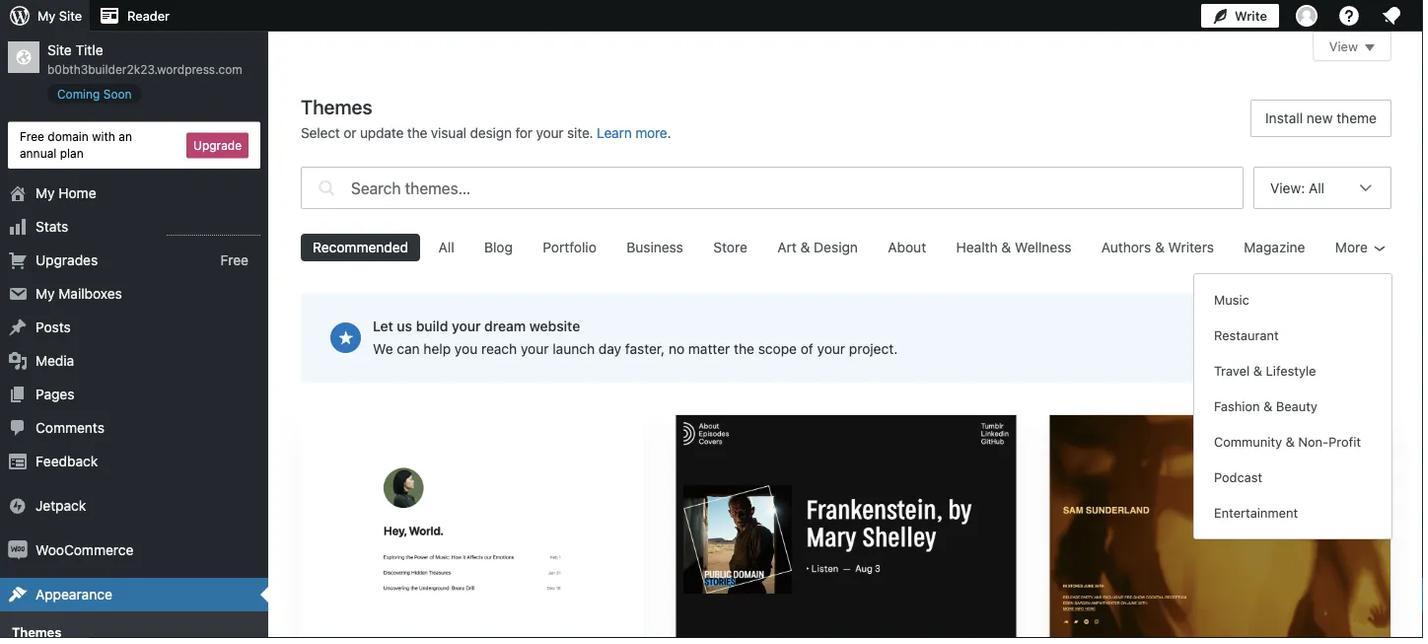 Task type: vqa. For each thing, say whether or not it's contained in the screenshot.
'menu'
no



Task type: locate. For each thing, give the bounding box(es) containing it.
health & wellness
[[957, 239, 1072, 256]]

business button
[[615, 234, 696, 261]]

hey is a simple personal blog theme. image
[[301, 414, 644, 638]]

fashion
[[1215, 399, 1261, 414]]

music button
[[1203, 282, 1384, 318]]

img image inside jetpack link
[[8, 496, 28, 516]]

1 vertical spatial img image
[[8, 541, 28, 561]]

&
[[801, 239, 810, 256], [1002, 239, 1012, 256], [1155, 239, 1165, 256], [1254, 364, 1263, 378], [1264, 399, 1273, 414], [1286, 435, 1295, 449]]

0 vertical spatial my
[[37, 8, 56, 23]]

health & wellness button
[[945, 234, 1084, 261]]

magazine
[[1245, 239, 1306, 256]]

0 horizontal spatial free
[[20, 130, 44, 144]]

None search field
[[301, 162, 1244, 214]]

img image inside woocommerce link
[[8, 541, 28, 561]]

your right of
[[818, 341, 846, 357]]

2 img image from the top
[[8, 541, 28, 561]]

build
[[416, 318, 448, 335]]

all right view:
[[1309, 180, 1325, 196]]

0 vertical spatial site
[[59, 8, 82, 23]]

business
[[627, 239, 684, 256]]

woocommerce link
[[0, 534, 268, 567]]

& left beauty
[[1264, 399, 1273, 414]]

install new theme link
[[1251, 100, 1392, 137]]

free
[[20, 130, 44, 144], [220, 252, 249, 268]]

new
[[1307, 110, 1334, 126]]

comments link
[[0, 412, 268, 445]]

mailboxes
[[59, 286, 122, 302]]

my mailboxes
[[36, 286, 122, 302]]

1 horizontal spatial all
[[1309, 180, 1325, 196]]

music
[[1215, 293, 1250, 307]]

view
[[1330, 39, 1359, 54]]

the left scope
[[734, 341, 755, 357]]

magazine button
[[1233, 234, 1318, 261]]

the left visual
[[407, 125, 428, 141]]

your right for
[[536, 125, 564, 141]]

day
[[599, 341, 622, 357]]

writers
[[1169, 239, 1215, 256]]

the
[[407, 125, 428, 141], [734, 341, 755, 357]]

authors & writers
[[1102, 239, 1215, 256]]

scope
[[759, 341, 797, 357]]

& inside button
[[1286, 435, 1295, 449]]

community
[[1215, 435, 1283, 449]]

0 horizontal spatial all
[[439, 239, 454, 256]]

the inside themes select or update the visual design for your site. learn more .
[[407, 125, 428, 141]]

free down highest hourly views 0 image
[[220, 252, 249, 268]]

your up you in the bottom left of the page
[[452, 318, 481, 335]]

my site
[[37, 8, 82, 23]]

home
[[59, 185, 96, 201]]

or
[[344, 125, 357, 141]]

reach
[[482, 341, 517, 357]]

site up title
[[59, 8, 82, 23]]

portfolio
[[543, 239, 597, 256]]

1 horizontal spatial the
[[734, 341, 755, 357]]

site
[[59, 8, 82, 23], [47, 42, 72, 58]]

0 horizontal spatial the
[[407, 125, 428, 141]]

my left "home"
[[36, 185, 55, 201]]

soon
[[103, 87, 132, 101]]

img image
[[8, 496, 28, 516], [8, 541, 28, 561]]

stats
[[36, 219, 68, 235]]

1 vertical spatial free
[[220, 252, 249, 268]]

my left reader link
[[37, 8, 56, 23]]

img image left "woocommerce"
[[8, 541, 28, 561]]

1 vertical spatial all
[[439, 239, 454, 256]]

design
[[470, 125, 512, 141]]

my up posts in the bottom left of the page
[[36, 286, 55, 302]]

fashion & beauty
[[1215, 399, 1318, 414]]

& inside button
[[801, 239, 810, 256]]

store
[[714, 239, 748, 256]]

launch
[[553, 341, 595, 357]]

& for design
[[801, 239, 810, 256]]

can
[[397, 341, 420, 357]]

recommended button
[[301, 234, 420, 261]]

0 vertical spatial free
[[20, 130, 44, 144]]

& left writers
[[1155, 239, 1165, 256]]

reader link
[[90, 0, 178, 32]]

img image left jetpack
[[8, 496, 28, 516]]

all button
[[427, 234, 466, 261]]

my home link
[[0, 177, 268, 210]]

travel & lifestyle
[[1215, 364, 1317, 378]]

my for my site
[[37, 8, 56, 23]]

you
[[455, 341, 478, 357]]

get started
[[1253, 330, 1323, 346]]

group containing music
[[1203, 282, 1384, 531]]

art
[[778, 239, 797, 256]]

& right health
[[1002, 239, 1012, 256]]

free for free domain with an annual plan
[[20, 130, 44, 144]]

my profile image
[[1297, 5, 1318, 27]]

& left non-
[[1286, 435, 1295, 449]]

2 vertical spatial my
[[36, 286, 55, 302]]

1 vertical spatial site
[[47, 42, 72, 58]]

comments
[[36, 420, 104, 436]]

more
[[1336, 239, 1369, 256]]

appearance
[[36, 587, 112, 603]]

site left title
[[47, 42, 72, 58]]

sunderland is a simple theme that supports full-site editing. it comes with a set of minimal templates and design settings that can be manipulated through global styles. use it to build something beautiful. image
[[1051, 415, 1391, 638]]

0 vertical spatial img image
[[8, 496, 28, 516]]

all left blog
[[439, 239, 454, 256]]

0 vertical spatial the
[[407, 125, 428, 141]]

authors & writers button
[[1090, 234, 1226, 261]]

free for free
[[220, 252, 249, 268]]

fashion & beauty button
[[1203, 389, 1384, 424]]

let us build your dream website we can help you reach your launch day faster, no matter the scope of your project.
[[373, 318, 898, 357]]

& right art
[[801, 239, 810, 256]]

1 img image from the top
[[8, 496, 28, 516]]

group
[[1203, 282, 1384, 531]]

1 vertical spatial my
[[36, 185, 55, 201]]

& right 'travel'
[[1254, 364, 1263, 378]]

travel & lifestyle button
[[1203, 353, 1384, 389]]

free inside free domain with an annual plan
[[20, 130, 44, 144]]

about button
[[877, 234, 939, 261]]

.
[[668, 125, 671, 141]]

& for writers
[[1155, 239, 1165, 256]]

free up annual plan
[[20, 130, 44, 144]]

the inside let us build your dream website we can help you reach your launch day faster, no matter the scope of your project.
[[734, 341, 755, 357]]

upgrades
[[36, 252, 98, 268]]

your
[[536, 125, 564, 141], [452, 318, 481, 335], [521, 341, 549, 357], [818, 341, 846, 357]]

upgrade button
[[187, 133, 249, 158]]

us
[[397, 318, 413, 335]]

1 horizontal spatial free
[[220, 252, 249, 268]]

highest hourly views 0 image
[[167, 223, 261, 236]]

site.
[[567, 125, 594, 141]]

1 vertical spatial the
[[734, 341, 755, 357]]

0 vertical spatial all
[[1309, 180, 1325, 196]]

coming soon
[[57, 87, 132, 101]]

about
[[888, 239, 927, 256]]

& for lifestyle
[[1254, 364, 1263, 378]]



Task type: describe. For each thing, give the bounding box(es) containing it.
my for my mailboxes
[[36, 286, 55, 302]]

lifestyle
[[1267, 364, 1317, 378]]

podcast
[[1215, 470, 1263, 485]]

recommended
[[313, 239, 409, 256]]

img image for woocommerce
[[8, 541, 28, 561]]

more button
[[1324, 234, 1392, 261]]

themes select or update the visual design for your site. learn more .
[[301, 95, 671, 141]]

themes
[[301, 95, 373, 118]]

dream
[[485, 318, 526, 335]]

reader
[[127, 8, 170, 23]]

sometimes your podcast episode cover arts deserve more attention than regular thumbnails offer. if you think so, then podcasty is the theme design for your podcast site. image
[[676, 415, 1017, 638]]

view: all button
[[1254, 167, 1392, 367]]

community & non-profit
[[1215, 435, 1362, 449]]

jetpack
[[36, 498, 86, 514]]

beauty
[[1277, 399, 1318, 414]]

pages link
[[0, 378, 268, 412]]

closed image
[[1366, 44, 1376, 51]]

blog button
[[473, 234, 525, 261]]

theme
[[1337, 110, 1378, 126]]

help image
[[1338, 4, 1362, 28]]

non-
[[1299, 435, 1329, 449]]

install new theme
[[1266, 110, 1378, 126]]

posts
[[36, 319, 71, 336]]

entertainment
[[1215, 506, 1299, 521]]

help
[[424, 341, 451, 357]]

my mailboxes link
[[0, 277, 268, 311]]

your down website
[[521, 341, 549, 357]]

write
[[1235, 8, 1268, 23]]

visual
[[431, 125, 467, 141]]

wellness
[[1015, 239, 1072, 256]]

posts link
[[0, 311, 268, 344]]

& for beauty
[[1264, 399, 1273, 414]]

blog
[[485, 239, 513, 256]]

let
[[373, 318, 393, 335]]

upgrade
[[193, 138, 242, 152]]

& for wellness
[[1002, 239, 1012, 256]]

website
[[530, 318, 580, 335]]

store button
[[702, 234, 760, 261]]

domain
[[48, 130, 89, 144]]

write link
[[1202, 0, 1280, 32]]

img image for jetpack
[[8, 496, 28, 516]]

free domain with an annual plan
[[20, 130, 132, 160]]

b0bth3builder2k23.wordpress.com
[[47, 62, 242, 76]]

site inside site title b0bth3builder2k23.wordpress.com
[[47, 42, 72, 58]]

project.
[[849, 341, 898, 357]]

pages
[[36, 386, 74, 403]]

feedback
[[36, 453, 98, 470]]

my site link
[[0, 0, 90, 32]]

community & non-profit button
[[1203, 424, 1384, 460]]

authors
[[1102, 239, 1152, 256]]

learn more link
[[597, 125, 668, 141]]

Search search field
[[351, 168, 1243, 208]]

your inside themes select or update the visual design for your site. learn more .
[[536, 125, 564, 141]]

manage your notifications image
[[1380, 4, 1404, 28]]

woocommerce
[[36, 542, 134, 559]]

portfolio button
[[531, 234, 609, 261]]

all inside button
[[439, 239, 454, 256]]

art & design
[[778, 239, 858, 256]]

restaurant button
[[1203, 318, 1384, 353]]

media
[[36, 353, 74, 369]]

we
[[373, 341, 393, 357]]

view:
[[1271, 180, 1306, 196]]

let's get started link
[[1205, 319, 1337, 357]]

update
[[360, 125, 404, 141]]

my for my home
[[36, 185, 55, 201]]

title
[[76, 42, 103, 58]]

& for non-
[[1286, 435, 1295, 449]]

appearance link
[[0, 578, 268, 612]]

let's get started
[[1219, 330, 1323, 346]]

health
[[957, 239, 998, 256]]

feedback link
[[0, 445, 268, 479]]

coming
[[57, 87, 100, 101]]

view: all
[[1271, 180, 1325, 196]]

annual plan
[[20, 146, 84, 160]]

for
[[516, 125, 533, 141]]

my home
[[36, 185, 96, 201]]

jetpack link
[[0, 490, 268, 523]]

of
[[801, 341, 814, 357]]

restaurant
[[1215, 328, 1279, 343]]

design
[[814, 239, 858, 256]]

all inside popup button
[[1309, 180, 1325, 196]]

stats link
[[0, 210, 268, 244]]

media link
[[0, 344, 268, 378]]

select
[[301, 125, 340, 141]]

open search image
[[314, 162, 339, 214]]

let's
[[1219, 330, 1249, 346]]

with
[[92, 130, 115, 144]]

site title b0bth3builder2k23.wordpress.com
[[47, 42, 242, 76]]

matter
[[689, 341, 730, 357]]



